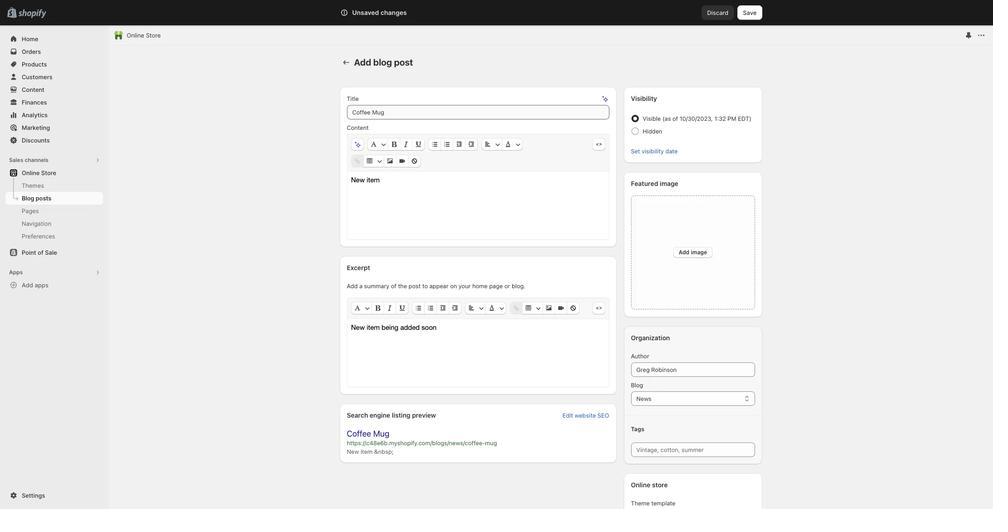 Task type: describe. For each thing, give the bounding box(es) containing it.
discounts link
[[5, 134, 103, 147]]

themes
[[22, 182, 44, 189]]

content
[[22, 86, 44, 93]]

navigation link
[[5, 217, 103, 230]]

themes link
[[5, 179, 103, 192]]

pages
[[22, 207, 39, 215]]

orders
[[22, 48, 41, 55]]

marketing
[[22, 124, 50, 131]]

blog posts link
[[5, 192, 103, 205]]

posts
[[36, 195, 51, 202]]

0 horizontal spatial online
[[22, 169, 40, 177]]

blog
[[22, 195, 34, 202]]

of
[[38, 249, 43, 256]]

point of sale button
[[0, 246, 109, 259]]

1 horizontal spatial store
[[146, 32, 161, 39]]

analytics link
[[5, 109, 103, 121]]

shopify image
[[18, 9, 46, 18]]

sales channels button
[[5, 154, 103, 167]]

products link
[[5, 58, 103, 71]]

add
[[22, 282, 33, 289]]

changes
[[381, 9, 407, 16]]

sale
[[45, 249, 57, 256]]

marketing link
[[5, 121, 103, 134]]

discounts
[[22, 137, 50, 144]]

apps button
[[5, 266, 103, 279]]

navigation
[[22, 220, 51, 227]]

apps
[[35, 282, 48, 289]]

pages link
[[5, 205, 103, 217]]

search
[[381, 9, 400, 16]]

sales channels
[[9, 157, 49, 163]]

online store image
[[114, 31, 123, 40]]

customers link
[[5, 71, 103, 83]]

1 horizontal spatial online
[[127, 32, 144, 39]]



Task type: vqa. For each thing, say whether or not it's contained in the screenshot.
Products "link"
yes



Task type: locate. For each thing, give the bounding box(es) containing it.
point of sale
[[22, 249, 57, 256]]

search button
[[366, 5, 628, 20]]

preferences link
[[5, 230, 103, 243]]

discard button
[[702, 5, 734, 20]]

orders link
[[5, 45, 103, 58]]

0 horizontal spatial online store
[[22, 169, 56, 177]]

1 vertical spatial online
[[22, 169, 40, 177]]

add apps
[[22, 282, 48, 289]]

0 horizontal spatial online store link
[[5, 167, 103, 179]]

1 vertical spatial online store link
[[5, 167, 103, 179]]

online store link
[[127, 31, 161, 40], [5, 167, 103, 179]]

apps
[[9, 269, 23, 276]]

point of sale link
[[5, 246, 103, 259]]

1 vertical spatial online store
[[22, 169, 56, 177]]

point
[[22, 249, 36, 256]]

online store right 'online store' 'icon'
[[127, 32, 161, 39]]

online up themes
[[22, 169, 40, 177]]

0 vertical spatial online store
[[127, 32, 161, 39]]

online store link down channels
[[5, 167, 103, 179]]

1 vertical spatial store
[[41, 169, 56, 177]]

0 vertical spatial store
[[146, 32, 161, 39]]

online store link right 'online store' 'icon'
[[127, 31, 161, 40]]

analytics
[[22, 111, 48, 119]]

online store
[[127, 32, 161, 39], [22, 169, 56, 177]]

1 horizontal spatial online store
[[127, 32, 161, 39]]

content link
[[5, 83, 103, 96]]

store
[[146, 32, 161, 39], [41, 169, 56, 177]]

0 horizontal spatial store
[[41, 169, 56, 177]]

online
[[127, 32, 144, 39], [22, 169, 40, 177]]

add apps button
[[5, 279, 103, 292]]

channels
[[25, 157, 49, 163]]

sales
[[9, 157, 23, 163]]

discard
[[708, 9, 729, 16]]

0 vertical spatial online store link
[[127, 31, 161, 40]]

store up themes link
[[41, 169, 56, 177]]

finances link
[[5, 96, 103, 109]]

settings link
[[5, 489, 103, 502]]

save button
[[738, 5, 763, 20]]

1 horizontal spatial online store link
[[127, 31, 161, 40]]

blog posts
[[22, 195, 51, 202]]

home link
[[5, 33, 103, 45]]

online right 'online store' 'icon'
[[127, 32, 144, 39]]

0 vertical spatial online
[[127, 32, 144, 39]]

finances
[[22, 99, 47, 106]]

unsaved
[[352, 9, 379, 16]]

home
[[22, 35, 38, 43]]

unsaved changes
[[352, 9, 407, 16]]

store right 'online store' 'icon'
[[146, 32, 161, 39]]

products
[[22, 61, 47, 68]]

online store down channels
[[22, 169, 56, 177]]

settings
[[22, 492, 45, 499]]

customers
[[22, 73, 52, 81]]

preferences
[[22, 233, 55, 240]]

save
[[743, 9, 757, 16]]



